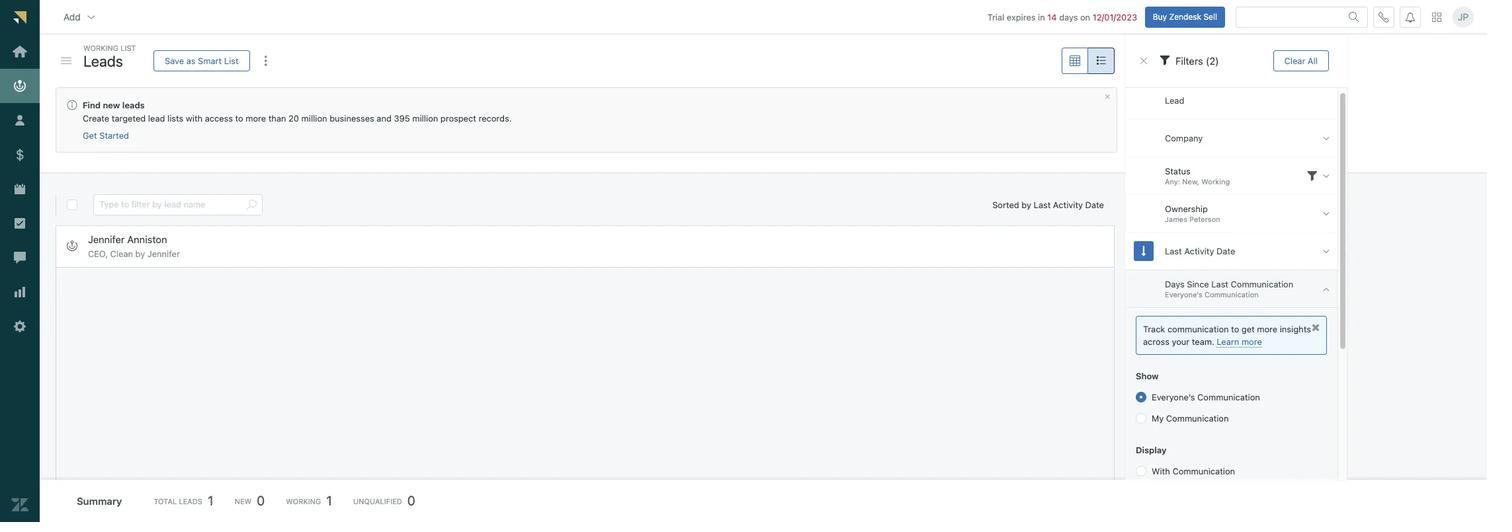 Task type: locate. For each thing, give the bounding box(es) containing it.
calls image
[[1379, 12, 1390, 22]]

list up leads
[[121, 44, 136, 52]]

0 vertical spatial everyone's
[[1165, 291, 1203, 299]]

clean
[[110, 249, 133, 259]]

status
[[1165, 166, 1191, 177]]

activity down peterson on the top of the page
[[1185, 246, 1215, 257]]

activity right "sorted" at the right top of page
[[1053, 200, 1083, 210]]

0 vertical spatial last
[[1034, 200, 1051, 210]]

communication for my communication
[[1167, 414, 1229, 424]]

ownership james peterson
[[1165, 204, 1221, 224]]

sorted by last activity date
[[993, 200, 1104, 210]]

12/01/2023
[[1093, 12, 1138, 22]]

working
[[83, 44, 118, 52], [1202, 178, 1230, 186], [286, 497, 321, 506]]

0 for unqualified 0
[[407, 494, 415, 509]]

across
[[1143, 337, 1170, 347]]

0 vertical spatial to
[[235, 113, 243, 124]]

1 horizontal spatial by
[[1022, 200, 1032, 210]]

show
[[1136, 371, 1159, 382]]

angle down image
[[1323, 133, 1330, 144], [1323, 170, 1330, 182], [1323, 208, 1330, 219], [1323, 246, 1330, 257]]

leads right total
[[179, 497, 202, 506]]

leads
[[83, 52, 123, 70], [179, 497, 202, 506]]

last activity date
[[1165, 246, 1236, 257]]

zendesk image
[[11, 497, 28, 514]]

0 horizontal spatial date
[[1086, 200, 1104, 210]]

0 horizontal spatial to
[[235, 113, 243, 124]]

1 vertical spatial list
[[224, 55, 239, 66]]

everyone's up my
[[1152, 392, 1195, 403]]

0
[[257, 494, 265, 509], [407, 494, 415, 509]]

working right new 0
[[286, 497, 321, 506]]

working inside working 1
[[286, 497, 321, 506]]

date
[[1086, 200, 1104, 210], [1217, 246, 1236, 257]]

with
[[186, 113, 203, 124]]

filters
[[1176, 55, 1204, 67]]

working down chevron down icon
[[83, 44, 118, 52]]

last right "sorted" at the right top of page
[[1034, 200, 1051, 210]]

jp button
[[1453, 6, 1474, 28]]

1 left unqualified
[[326, 494, 332, 509]]

1 horizontal spatial jennifer
[[147, 249, 180, 259]]

communication for with communication
[[1173, 467, 1236, 477]]

by down anniston
[[135, 249, 145, 259]]

working list leads
[[83, 44, 136, 70]]

to
[[235, 113, 243, 124], [1232, 324, 1240, 335]]

1 vertical spatial date
[[1217, 246, 1236, 257]]

communication
[[1168, 324, 1229, 335]]

0 horizontal spatial by
[[135, 249, 145, 259]]

1 vertical spatial to
[[1232, 324, 1240, 335]]

zendesk products image
[[1433, 12, 1442, 22]]

new,
[[1183, 178, 1200, 186]]

buy zendesk sell
[[1153, 12, 1218, 22]]

peterson
[[1190, 215, 1221, 224]]

to left get
[[1232, 324, 1240, 335]]

more right get
[[1257, 324, 1278, 335]]

0 horizontal spatial million
[[301, 113, 327, 124]]

0 vertical spatial more
[[246, 113, 266, 124]]

1 vertical spatial jennifer
[[147, 249, 180, 259]]

0 right new
[[257, 494, 265, 509]]

get
[[1242, 324, 1255, 335]]

to inside find new leads create targeted lead lists with access to more than 20 million businesses and 395 million prospect records.
[[235, 113, 243, 124]]

0 horizontal spatial activity
[[1053, 200, 1083, 210]]

everyone's
[[1165, 291, 1203, 299], [1152, 392, 1195, 403]]

0 vertical spatial by
[[1022, 200, 1032, 210]]

2 0 from the left
[[407, 494, 415, 509]]

1 horizontal spatial list
[[224, 55, 239, 66]]

20
[[289, 113, 299, 124]]

jennifer down anniston
[[147, 249, 180, 259]]

to right access
[[235, 113, 243, 124]]

working inside working list leads
[[83, 44, 118, 52]]

4 angle down image from the top
[[1323, 246, 1330, 257]]

summary
[[77, 496, 122, 507]]

get started link
[[83, 131, 129, 142]]

communication up my communication
[[1198, 392, 1260, 403]]

started
[[99, 131, 129, 141]]

leads inside working list leads
[[83, 52, 123, 70]]

2 million from the left
[[412, 113, 438, 124]]

by
[[1022, 200, 1032, 210], [135, 249, 145, 259]]

1 horizontal spatial 0
[[407, 494, 415, 509]]

0 horizontal spatial 1
[[208, 494, 213, 509]]

1 vertical spatial more
[[1257, 324, 1278, 335]]

0 horizontal spatial list
[[121, 44, 136, 52]]

working right new,
[[1202, 178, 1230, 186]]

working 1
[[286, 494, 332, 509]]

last for since
[[1212, 279, 1229, 290]]

1 horizontal spatial million
[[412, 113, 438, 124]]

communication down since at bottom
[[1205, 291, 1259, 299]]

ownership
[[1165, 204, 1208, 214]]

save as smart list
[[165, 55, 239, 66]]

1 vertical spatial activity
[[1185, 246, 1215, 257]]

jennifer up ceo,
[[88, 233, 125, 245]]

1 horizontal spatial to
[[1232, 324, 1240, 335]]

communication
[[1231, 279, 1294, 290], [1205, 291, 1259, 299], [1198, 392, 1260, 403], [1167, 414, 1229, 424], [1173, 467, 1236, 477]]

new
[[103, 100, 120, 111]]

clear all
[[1285, 55, 1318, 66]]

list right smart
[[224, 55, 239, 66]]

1 horizontal spatial 1
[[326, 494, 332, 509]]

everyone's down days
[[1165, 291, 1203, 299]]

last right since at bottom
[[1212, 279, 1229, 290]]

0 vertical spatial date
[[1086, 200, 1104, 210]]

prospect
[[441, 113, 476, 124]]

days
[[1165, 279, 1185, 290]]

(2)
[[1206, 55, 1219, 67]]

395
[[394, 113, 410, 124]]

1 horizontal spatial date
[[1217, 246, 1236, 257]]

jennifer
[[88, 233, 125, 245], [147, 249, 180, 259]]

sorted
[[993, 200, 1020, 210]]

jennifer anniston ceo, clean by jennifer
[[88, 233, 180, 259]]

million right 20
[[301, 113, 327, 124]]

communication down everyone's communication
[[1167, 414, 1229, 424]]

1 vertical spatial search image
[[246, 200, 257, 210]]

1 vertical spatial leads
[[179, 497, 202, 506]]

list
[[121, 44, 136, 52], [224, 55, 239, 66]]

everyone's inside days since last communication everyone's communication
[[1165, 291, 1203, 299]]

1 0 from the left
[[257, 494, 265, 509]]

1
[[208, 494, 213, 509], [326, 494, 332, 509]]

1 left new
[[208, 494, 213, 509]]

0 right unqualified
[[407, 494, 415, 509]]

14
[[1048, 12, 1057, 22]]

to inside track communication to get more insights across your team.
[[1232, 324, 1240, 335]]

any:
[[1165, 178, 1181, 186]]

2 vertical spatial more
[[1242, 337, 1262, 347]]

million
[[301, 113, 327, 124], [412, 113, 438, 124]]

0 vertical spatial list
[[121, 44, 136, 52]]

0 vertical spatial search image
[[1349, 12, 1360, 22]]

0 horizontal spatial last
[[1034, 200, 1051, 210]]

0 horizontal spatial search image
[[246, 200, 257, 210]]

communication up get
[[1231, 279, 1294, 290]]

list inside button
[[224, 55, 239, 66]]

communication right with at the bottom of the page
[[1173, 467, 1236, 477]]

working for leads
[[83, 44, 118, 52]]

0 horizontal spatial 0
[[257, 494, 265, 509]]

1 vertical spatial by
[[135, 249, 145, 259]]

clear all button
[[1274, 50, 1329, 71]]

unqualified
[[353, 497, 402, 506]]

1 vertical spatial everyone's
[[1152, 392, 1195, 403]]

add
[[64, 11, 81, 22]]

0 horizontal spatial jennifer
[[88, 233, 125, 245]]

total
[[154, 497, 177, 506]]

list inside working list leads
[[121, 44, 136, 52]]

cancel image
[[1139, 56, 1149, 66]]

by inside jennifer anniston ceo, clean by jennifer
[[135, 249, 145, 259]]

lead
[[1165, 95, 1185, 106]]

last right the long arrow down icon
[[1165, 246, 1182, 257]]

leads right 'handler' image
[[83, 52, 123, 70]]

display
[[1136, 445, 1167, 456]]

0 vertical spatial activity
[[1053, 200, 1083, 210]]

more inside find new leads create targeted lead lists with access to more than 20 million businesses and 395 million prospect records.
[[246, 113, 266, 124]]

more
[[246, 113, 266, 124], [1257, 324, 1278, 335], [1242, 337, 1262, 347]]

chevron down image
[[86, 12, 96, 22]]

last
[[1034, 200, 1051, 210], [1165, 246, 1182, 257], [1212, 279, 1229, 290]]

handler image
[[61, 58, 71, 64]]

2 horizontal spatial working
[[1202, 178, 1230, 186]]

1 vertical spatial last
[[1165, 246, 1182, 257]]

access
[[205, 113, 233, 124]]

0 horizontal spatial working
[[83, 44, 118, 52]]

activity
[[1053, 200, 1083, 210], [1185, 246, 1215, 257]]

unqualified 0
[[353, 494, 415, 509]]

anniston
[[127, 233, 167, 245]]

more down get
[[1242, 337, 1262, 347]]

0 horizontal spatial leads
[[83, 52, 123, 70]]

save
[[165, 55, 184, 66]]

by right "sorted" at the right top of page
[[1022, 200, 1032, 210]]

2 vertical spatial working
[[286, 497, 321, 506]]

team.
[[1192, 337, 1215, 347]]

find new leads create targeted lead lists with access to more than 20 million businesses and 395 million prospect records.
[[83, 100, 512, 124]]

1 vertical spatial working
[[1202, 178, 1230, 186]]

info image
[[67, 100, 77, 111]]

0 vertical spatial jennifer
[[88, 233, 125, 245]]

1 horizontal spatial leads
[[179, 497, 202, 506]]

0 vertical spatial working
[[83, 44, 118, 52]]

1 horizontal spatial working
[[286, 497, 321, 506]]

last inside days since last communication everyone's communication
[[1212, 279, 1229, 290]]

more left than
[[246, 113, 266, 124]]

since
[[1187, 279, 1209, 290]]

more inside track communication to get more insights across your team.
[[1257, 324, 1278, 335]]

learn more link
[[1217, 337, 1262, 348]]

trial
[[988, 12, 1005, 22]]

0 vertical spatial leads
[[83, 52, 123, 70]]

million right 395 at the top left
[[412, 113, 438, 124]]

2 horizontal spatial last
[[1212, 279, 1229, 290]]

trial expires in 14 days on 12/01/2023
[[988, 12, 1138, 22]]

2 vertical spatial last
[[1212, 279, 1229, 290]]

save as smart list button
[[154, 50, 250, 71]]

1 horizontal spatial last
[[1165, 246, 1182, 257]]

last for by
[[1034, 200, 1051, 210]]

1 horizontal spatial search image
[[1349, 12, 1360, 22]]

search image
[[1349, 12, 1360, 22], [246, 200, 257, 210]]



Task type: vqa. For each thing, say whether or not it's contained in the screenshot.
ANNISTON
yes



Task type: describe. For each thing, give the bounding box(es) containing it.
leads
[[122, 100, 145, 111]]

overflow vertical fill image
[[260, 56, 271, 66]]

track communication to get more insights across your team.
[[1143, 324, 1311, 347]]

create
[[83, 113, 109, 124]]

get
[[83, 131, 97, 141]]

1 1 from the left
[[208, 494, 213, 509]]

bell image
[[1406, 12, 1416, 22]]

long arrow down image
[[1142, 246, 1146, 257]]

zendesk
[[1170, 12, 1202, 22]]

filter fill image
[[1307, 171, 1318, 181]]

communication for everyone's communication
[[1198, 392, 1260, 403]]

days
[[1060, 12, 1078, 22]]

everyone's communication
[[1152, 392, 1260, 403]]

find
[[83, 100, 101, 111]]

leads image
[[67, 241, 77, 252]]

company
[[1165, 133, 1203, 143]]

status any: new, working
[[1165, 166, 1230, 186]]

with communication
[[1152, 467, 1236, 477]]

lead
[[148, 113, 165, 124]]

and
[[377, 113, 392, 124]]

working inside status any: new, working
[[1202, 178, 1230, 186]]

days since last communication everyone's communication
[[1165, 279, 1294, 299]]

sell
[[1204, 12, 1218, 22]]

insights
[[1280, 324, 1311, 335]]

with
[[1152, 467, 1171, 477]]

all
[[1308, 55, 1318, 66]]

working for 1
[[286, 497, 321, 506]]

new 0
[[235, 494, 265, 509]]

learn more
[[1217, 337, 1262, 347]]

ceo,
[[88, 249, 108, 259]]

in
[[1038, 12, 1045, 22]]

angle up image
[[1323, 284, 1330, 295]]

0 for new 0
[[257, 494, 265, 509]]

targeted
[[112, 113, 146, 124]]

track
[[1143, 324, 1166, 335]]

1 million from the left
[[301, 113, 327, 124]]

1 horizontal spatial activity
[[1185, 246, 1215, 257]]

as
[[186, 55, 196, 66]]

my communication
[[1152, 414, 1229, 424]]

buy
[[1153, 12, 1167, 22]]

james
[[1165, 215, 1188, 224]]

buy zendesk sell button
[[1145, 6, 1226, 28]]

filter fill image
[[1160, 55, 1171, 65]]

3 angle down image from the top
[[1323, 208, 1330, 219]]

your
[[1172, 337, 1190, 347]]

expires
[[1007, 12, 1036, 22]]

businesses
[[330, 113, 374, 124]]

new
[[235, 497, 252, 506]]

than
[[268, 113, 286, 124]]

clear
[[1285, 55, 1306, 66]]

2 1 from the left
[[326, 494, 332, 509]]

jennifer anniston link
[[88, 233, 167, 246]]

2 angle down image from the top
[[1323, 170, 1330, 182]]

add button
[[53, 4, 107, 30]]

1 angle down image from the top
[[1323, 133, 1330, 144]]

leads inside 'total leads 1'
[[179, 497, 202, 506]]

remove image
[[1312, 322, 1320, 333]]

more inside learn more "link"
[[1242, 337, 1262, 347]]

my
[[1152, 414, 1164, 424]]

smart
[[198, 55, 222, 66]]

records.
[[479, 113, 512, 124]]

learn
[[1217, 337, 1240, 347]]

lists
[[167, 113, 183, 124]]

on
[[1081, 12, 1091, 22]]

filters (2)
[[1176, 55, 1219, 67]]

Type to filter by lead name field
[[99, 195, 241, 215]]

cancel image
[[1104, 93, 1112, 101]]

total leads 1
[[154, 494, 213, 509]]

get started
[[83, 131, 129, 141]]

jp
[[1458, 11, 1469, 22]]



